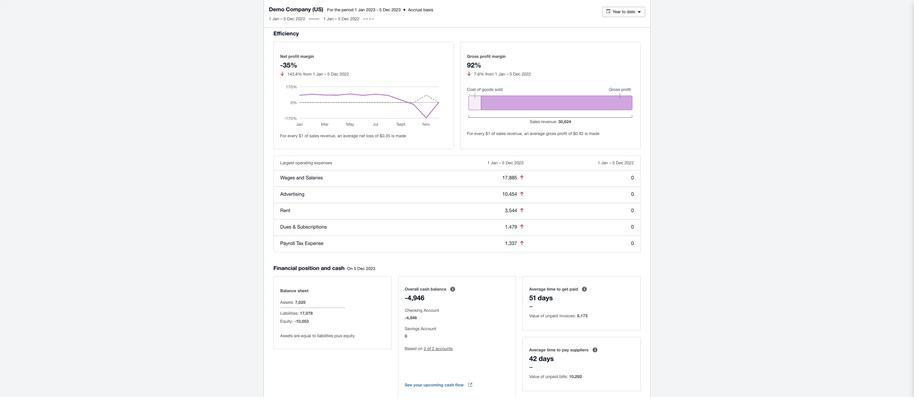 Task type: vqa. For each thing, say whether or not it's contained in the screenshot.
unpaid corresponding to 51 days
yes



Task type: locate. For each thing, give the bounding box(es) containing it.
1 vertical spatial average
[[530, 348, 546, 353]]

sales revenue : 30,624
[[530, 119, 571, 124]]

1 horizontal spatial average
[[530, 131, 545, 136]]

1 horizontal spatial revenue,
[[507, 131, 523, 136]]

1 horizontal spatial 1 jan – 5 dec 2023
[[488, 161, 524, 165]]

account down checking account -4,946
[[421, 327, 437, 332]]

0 vertical spatial 1 jan – 5 dec 2022
[[324, 16, 360, 21]]

profit for 92%
[[480, 54, 491, 59]]

1 vertical spatial value
[[530, 375, 540, 380]]

0 horizontal spatial 2
[[424, 347, 426, 352]]

made
[[589, 131, 600, 136], [396, 134, 406, 138]]

average up 42 days
[[530, 348, 546, 353]]

for for -35%
[[280, 134, 287, 138]]

average left net
[[343, 134, 358, 138]]

0 inside savings account 0 based on 2 of 2 accounts
[[405, 334, 407, 339]]

wages
[[280, 175, 295, 181]]

is for -35%
[[392, 134, 395, 138]]

to
[[622, 9, 626, 14], [557, 287, 561, 292], [312, 334, 316, 339], [557, 348, 561, 353]]

1 horizontal spatial 2
[[432, 347, 435, 352]]

1 jan – 5 dec 2022
[[324, 16, 360, 21], [598, 161, 634, 165]]

3 0 link from the top
[[631, 208, 634, 213]]

are
[[294, 334, 300, 339]]

0 horizontal spatial average
[[343, 134, 358, 138]]

assets:
[[280, 301, 294, 306]]

- right period
[[377, 7, 378, 12]]

1 jan – 5 dec 2022 inside largest operating expenses element
[[598, 161, 634, 165]]

days down average time to get paid
[[538, 295, 553, 303]]

2 margin from the left
[[492, 54, 506, 59]]

2 time from the top
[[547, 348, 556, 353]]

margin
[[300, 54, 314, 59], [492, 54, 506, 59]]

$0.92
[[573, 131, 584, 136]]

to right equal
[[312, 334, 316, 339]]

2023 up 17,885
[[514, 161, 524, 165]]

account inside savings account 0 based on 2 of 2 accounts
[[421, 327, 437, 332]]

$1
[[486, 131, 491, 136], [299, 134, 304, 138]]

1 vertical spatial unpaid
[[546, 375, 558, 380]]

5 0 link from the top
[[631, 241, 634, 246]]

2 average from the top
[[530, 348, 546, 353]]

average for 42
[[530, 348, 546, 353]]

dues
[[280, 224, 291, 230]]

-4,946
[[405, 295, 425, 303]]

unpaid inside the value of unpaid bills: 10,292
[[546, 375, 558, 380]]

time for 42 days
[[547, 348, 556, 353]]

1 horizontal spatial made
[[589, 131, 600, 136]]

30,624
[[559, 119, 571, 124]]

average
[[530, 131, 545, 136], [343, 134, 358, 138]]

0 horizontal spatial and
[[296, 175, 305, 181]]

cash
[[332, 265, 345, 272], [420, 287, 430, 292], [445, 383, 454, 388]]

0 vertical spatial and
[[296, 175, 305, 181]]

0 horizontal spatial an
[[338, 134, 342, 138]]

0 horizontal spatial profit
[[288, 54, 299, 59]]

margin up 143.8% from 1 jan – 5 dec 2022
[[300, 54, 314, 59]]

the
[[335, 7, 341, 12]]

1 vertical spatial account
[[421, 327, 437, 332]]

time for 51 days
[[547, 287, 556, 292]]

2 0 link from the top
[[631, 192, 634, 197]]

0 link for 1,479
[[631, 224, 634, 230]]

made right $0.35
[[396, 134, 406, 138]]

margin inside gross profit margin 92%
[[492, 54, 506, 59]]

every
[[475, 131, 485, 136], [288, 134, 298, 138]]

payroll
[[280, 241, 295, 246]]

2 horizontal spatial cash
[[445, 383, 454, 388]]

for the period 1 jan 2023 - 5 dec 2023  ●  accrual basis
[[327, 7, 433, 12]]

2022 inside largest operating expenses element
[[625, 161, 634, 165]]

value down 42
[[530, 375, 540, 380]]

cash left on
[[332, 265, 345, 272]]

days right 42
[[539, 356, 554, 364]]

0 horizontal spatial more information image
[[447, 283, 459, 296]]

0 horizontal spatial revenue,
[[320, 134, 336, 138]]

of
[[492, 131, 495, 136], [569, 131, 572, 136], [305, 134, 308, 138], [375, 134, 379, 138], [541, 314, 544, 319], [427, 347, 431, 352], [541, 375, 544, 380]]

plus
[[334, 334, 342, 339]]

value for 51
[[530, 314, 540, 319]]

negative sentiment image for 1,479
[[520, 225, 524, 229]]

1 0 link from the top
[[631, 175, 634, 181]]

2023 right on
[[366, 267, 375, 272]]

profit inside net profit margin -35%
[[288, 54, 299, 59]]

equal
[[301, 334, 311, 339]]

1 jan – 5 dec 2023 up 17,885
[[488, 161, 524, 165]]

profit right the gross
[[480, 54, 491, 59]]

1 jan – 5 dec 2023 inside largest operating expenses element
[[488, 161, 524, 165]]

1 vertical spatial 1 jan – 5 dec 2022
[[598, 161, 634, 165]]

1 average from the top
[[530, 287, 546, 292]]

- down net
[[280, 61, 283, 69]]

0 vertical spatial time
[[547, 287, 556, 292]]

sales for -35%
[[310, 134, 319, 138]]

1 time from the top
[[547, 287, 556, 292]]

4 0 link from the top
[[631, 224, 634, 230]]

loss
[[366, 134, 374, 138]]

negative sentiment image right 17,885
[[520, 176, 524, 180]]

value inside the value of unpaid bills: 10,292
[[530, 375, 540, 380]]

time up 51 days
[[547, 287, 556, 292]]

1 horizontal spatial profit
[[480, 54, 491, 59]]

made right $0.92
[[589, 131, 600, 136]]

- down 'checking'
[[405, 316, 407, 321]]

2 value from the top
[[530, 375, 540, 380]]

0 for 10,454
[[631, 192, 634, 197]]

0 vertical spatial negative sentiment image
[[467, 72, 471, 76]]

balance sheet
[[280, 289, 309, 294]]

2023 down company
[[296, 16, 305, 21]]

profit right gross
[[558, 131, 567, 136]]

an left net
[[338, 134, 342, 138]]

negative sentiment image left 7.6% at the top right
[[467, 72, 471, 76]]

negative sentiment image right "1,479"
[[520, 225, 524, 229]]

see
[[405, 383, 412, 388]]

more information image
[[447, 283, 459, 296], [578, 283, 591, 296]]

0 for 17,885
[[631, 175, 634, 181]]

1 horizontal spatial an
[[524, 131, 529, 136]]

negative sentiment image right 3,544 link
[[520, 208, 524, 213]]

0 horizontal spatial sales
[[310, 134, 319, 138]]

more information image for 51
[[578, 283, 591, 296]]

from right 7.6% at the top right
[[485, 72, 494, 77]]

0 vertical spatial value
[[530, 314, 540, 319]]

0 horizontal spatial $1
[[299, 134, 304, 138]]

143.8% from 1 jan – 5 dec 2022
[[287, 72, 349, 77]]

1 horizontal spatial 1 jan – 5 dec 2022
[[598, 161, 634, 165]]

- inside checking account -4,946
[[405, 316, 407, 321]]

1 horizontal spatial more information image
[[578, 283, 591, 296]]

average down sales at the top
[[530, 131, 545, 136]]

account inside checking account -4,946
[[424, 309, 439, 314]]

cash inside button
[[445, 383, 454, 388]]

0 horizontal spatial is
[[392, 134, 395, 138]]

2023 inside largest operating expenses element
[[514, 161, 524, 165]]

average up 51 days
[[530, 287, 546, 292]]

0 vertical spatial unpaid
[[546, 314, 558, 319]]

dec
[[383, 7, 390, 12], [287, 16, 295, 21], [342, 16, 349, 21], [331, 72, 339, 77], [513, 72, 521, 77], [506, 161, 513, 165], [616, 161, 624, 165], [358, 267, 365, 272]]

2 left accounts
[[432, 347, 435, 352]]

1 horizontal spatial from
[[485, 72, 494, 77]]

0 vertical spatial 1 jan – 5 dec 2023
[[269, 16, 305, 21]]

0
[[631, 175, 634, 181], [631, 192, 634, 197], [631, 208, 634, 213], [631, 224, 634, 230], [631, 241, 634, 246], [405, 334, 407, 339]]

1 from from the left
[[303, 72, 312, 77]]

0 horizontal spatial margin
[[300, 54, 314, 59]]

2 vertical spatial cash
[[445, 383, 454, 388]]

average for 92%
[[530, 131, 545, 136]]

sales
[[530, 119, 540, 124]]

0 link for 10,454
[[631, 192, 634, 197]]

negative sentiment image right 10,454
[[520, 192, 524, 196]]

0 for 3,544
[[631, 208, 634, 213]]

company
[[286, 6, 311, 13]]

1 horizontal spatial $1
[[486, 131, 491, 136]]

2 from from the left
[[485, 72, 494, 77]]

more information image for -4,946
[[447, 283, 459, 296]]

1 jan – 5 dec 2023
[[269, 16, 305, 21], [488, 161, 524, 165]]

date
[[627, 9, 635, 14]]

2 horizontal spatial profit
[[558, 131, 567, 136]]

$1 for -35%
[[299, 134, 304, 138]]

assets
[[280, 334, 293, 339]]

1 value from the top
[[530, 314, 540, 319]]

0 horizontal spatial from
[[303, 72, 312, 77]]

negative sentiment image down 35%
[[281, 72, 284, 76]]

margin up 7.6% from 1 jan – 5 dec 2022
[[492, 54, 506, 59]]

5
[[380, 7, 382, 12], [284, 16, 286, 21], [338, 16, 341, 21], [328, 72, 330, 77], [510, 72, 512, 77], [502, 161, 505, 165], [613, 161, 615, 165], [354, 267, 356, 272]]

1 horizontal spatial margin
[[492, 54, 506, 59]]

unpaid inside value of unpaid invoices: 9,173
[[546, 314, 558, 319]]

time up 42 days
[[547, 348, 556, 353]]

0 horizontal spatial 1 jan – 5 dec 2023
[[269, 16, 305, 21]]

1 horizontal spatial every
[[475, 131, 485, 136]]

1 margin from the left
[[300, 54, 314, 59]]

to inside popup button
[[622, 9, 626, 14]]

to right the year
[[622, 9, 626, 14]]

1 vertical spatial 1 jan – 5 dec 2023
[[488, 161, 524, 165]]

0 horizontal spatial cash
[[332, 265, 345, 272]]

1 horizontal spatial for
[[327, 7, 334, 12]]

1 horizontal spatial sales
[[496, 131, 506, 136]]

1 horizontal spatial is
[[585, 131, 588, 136]]

unpaid left bills:
[[546, 375, 558, 380]]

17,885 link
[[503, 175, 517, 181]]

largest operating expenses element
[[274, 156, 641, 252]]

average
[[530, 287, 546, 292], [530, 348, 546, 353]]

0 horizontal spatial every
[[288, 134, 298, 138]]

negative sentiment image
[[467, 72, 471, 76], [520, 241, 524, 246]]

&
[[293, 224, 296, 230]]

is right $0.35
[[392, 134, 395, 138]]

margin for 92%
[[492, 54, 506, 59]]

an for 92%
[[524, 131, 529, 136]]

negative sentiment image for 17,885
[[520, 176, 524, 180]]

4,946 down 'checking'
[[407, 316, 417, 321]]

2 right on
[[424, 347, 426, 352]]

2
[[424, 347, 426, 352], [432, 347, 435, 352]]

largest operating expenses
[[280, 161, 332, 165]]

days
[[538, 295, 553, 303], [539, 356, 554, 364]]

0 vertical spatial cash
[[332, 265, 345, 272]]

0 horizontal spatial for
[[280, 134, 287, 138]]

1 vertical spatial time
[[547, 348, 556, 353]]

1 jan – 5 dec 2023 down demo company (us)
[[269, 16, 305, 21]]

for every $1 of sales revenue, an average net loss of $0.35 is made
[[280, 134, 406, 138]]

1 horizontal spatial and
[[321, 265, 331, 272]]

2023
[[366, 7, 376, 12], [392, 7, 401, 12], [296, 16, 305, 21], [514, 161, 524, 165], [366, 267, 375, 272]]

margin inside net profit margin -35%
[[300, 54, 314, 59]]

from
[[303, 72, 312, 77], [485, 72, 494, 77]]

2 horizontal spatial for
[[467, 131, 473, 136]]

10,454 link
[[503, 192, 517, 197]]

demo company (us)
[[269, 6, 323, 13]]

2 more information image from the left
[[578, 283, 591, 296]]

1 vertical spatial 4,946
[[407, 316, 417, 321]]

an left gross
[[524, 131, 529, 136]]

1 2 from the left
[[424, 347, 426, 352]]

negative sentiment image inside largest operating expenses element
[[520, 241, 524, 246]]

negative sentiment image right 1,337
[[520, 241, 524, 246]]

1 horizontal spatial negative sentiment image
[[520, 241, 524, 246]]

margin for -35%
[[300, 54, 314, 59]]

0 vertical spatial account
[[424, 309, 439, 314]]

average time to get paid
[[530, 287, 578, 292]]

2 unpaid from the top
[[546, 375, 558, 380]]

profit up 35%
[[288, 54, 299, 59]]

and right wages
[[296, 175, 305, 181]]

of inside the value of unpaid bills: 10,292
[[541, 375, 544, 380]]

-
[[377, 7, 378, 12], [280, 61, 283, 69], [405, 295, 408, 303], [405, 316, 407, 321], [294, 319, 296, 325]]

1,479
[[505, 225, 517, 230]]

profit
[[288, 54, 299, 59], [480, 54, 491, 59], [558, 131, 567, 136]]

account right 'checking'
[[424, 309, 439, 314]]

- right equity: in the bottom of the page
[[294, 319, 296, 325]]

0 horizontal spatial 1 jan – 5 dec 2022
[[324, 16, 360, 21]]

negative sentiment image
[[281, 72, 284, 76], [520, 176, 524, 180], [520, 192, 524, 196], [520, 208, 524, 213], [520, 225, 524, 229]]

from right 143.8%
[[303, 72, 312, 77]]

–
[[280, 16, 283, 21], [335, 16, 337, 21], [324, 72, 326, 77], [507, 72, 509, 77], [499, 161, 501, 165], [609, 161, 612, 165]]

and right position
[[321, 265, 331, 272]]

sales
[[496, 131, 506, 136], [310, 134, 319, 138]]

value down 51
[[530, 314, 540, 319]]

position
[[299, 265, 320, 272]]

cash right overall
[[420, 287, 430, 292]]

from for 92%
[[485, 72, 494, 77]]

0 vertical spatial days
[[538, 295, 553, 303]]

0 horizontal spatial made
[[396, 134, 406, 138]]

1 vertical spatial days
[[539, 356, 554, 364]]

cash left flow
[[445, 383, 454, 388]]

equity:
[[280, 320, 293, 325]]

financial position and cash on 5 dec 2023
[[274, 265, 375, 272]]

account
[[424, 309, 439, 314], [421, 327, 437, 332]]

1 jan – 5 dec 2022 for 1 jan
[[324, 16, 360, 21]]

value inside value of unpaid invoices: 9,173
[[530, 314, 540, 319]]

1 unpaid from the top
[[546, 314, 558, 319]]

1 vertical spatial negative sentiment image
[[520, 241, 524, 246]]

revenue, for -35%
[[320, 134, 336, 138]]

balance
[[431, 287, 447, 292]]

4,946 inside checking account -4,946
[[407, 316, 417, 321]]

1 jan – 5 dec 2022 for largest operating expenses
[[598, 161, 634, 165]]

0 vertical spatial 4,946
[[408, 295, 425, 303]]

an for -35%
[[338, 134, 342, 138]]

unpaid
[[546, 314, 558, 319], [546, 375, 558, 380]]

1 horizontal spatial cash
[[420, 287, 430, 292]]

1 more information image from the left
[[447, 283, 459, 296]]

0 vertical spatial average
[[530, 287, 546, 292]]

value
[[530, 314, 540, 319], [530, 375, 540, 380]]

jan
[[358, 7, 365, 12], [273, 16, 279, 21], [327, 16, 334, 21], [316, 72, 323, 77], [499, 72, 505, 77], [491, 161, 498, 165], [602, 161, 608, 165]]

1
[[355, 7, 357, 12], [269, 16, 271, 21], [324, 16, 326, 21], [313, 72, 315, 77], [495, 72, 498, 77], [488, 161, 490, 165], [598, 161, 600, 165]]

4,946 down overall
[[408, 295, 425, 303]]

from for -35%
[[303, 72, 312, 77]]

unpaid left invoices:
[[546, 314, 558, 319]]

is right $0.92
[[585, 131, 588, 136]]

value of unpaid invoices: 9,173
[[530, 314, 588, 319]]

financial
[[274, 265, 297, 272]]

7.6% from 1 jan – 5 dec 2022
[[474, 72, 531, 77]]

profit inside gross profit margin 92%
[[480, 54, 491, 59]]



Task type: describe. For each thing, give the bounding box(es) containing it.
0 for 1,337
[[631, 241, 634, 246]]

every for -35%
[[288, 134, 298, 138]]

revenue
[[541, 119, 556, 124]]

sheet
[[298, 289, 309, 294]]

basis
[[424, 7, 433, 12]]

negative sentiment image for 10,454
[[520, 192, 524, 196]]

accounts
[[436, 347, 453, 352]]

unpaid for 51 days
[[546, 314, 558, 319]]

dec inside "financial position and cash on 5 dec 2023"
[[358, 267, 365, 272]]

2023 inside "financial position and cash on 5 dec 2023"
[[366, 267, 375, 272]]

cash for and
[[332, 265, 345, 272]]

account for based
[[421, 327, 437, 332]]

on
[[347, 267, 353, 272]]

value of unpaid bills: 10,292
[[530, 375, 582, 380]]

7,025
[[295, 300, 306, 306]]

0 link for 1,337
[[631, 241, 634, 246]]

suppliers
[[570, 348, 589, 353]]

3,544
[[505, 208, 517, 214]]

every for 92%
[[475, 131, 485, 136]]

net profit margin -35%
[[280, 54, 314, 69]]

sales for 92%
[[496, 131, 506, 136]]

profit for -35%
[[288, 54, 299, 59]]

- inside liabilities: 17,078 equity: -10,053
[[294, 319, 296, 325]]

year
[[613, 9, 621, 14]]

bills:
[[560, 375, 568, 380]]

42 days
[[530, 356, 554, 364]]

10,053
[[296, 319, 309, 325]]

9,173
[[577, 314, 588, 319]]

average for -35%
[[343, 134, 358, 138]]

2 2 from the left
[[432, 347, 435, 352]]

gross
[[467, 54, 479, 59]]

2 of 2 accounts button
[[424, 346, 453, 354]]

account for 4,946
[[424, 309, 439, 314]]

liabilities:
[[280, 312, 299, 317]]

balance
[[280, 289, 296, 294]]

1,337 link
[[505, 241, 517, 246]]

your
[[414, 383, 422, 388]]

days for 51 days
[[538, 295, 553, 303]]

savings account 0 based on 2 of 2 accounts
[[405, 327, 453, 352]]

liabilities
[[317, 334, 333, 339]]

143.8%
[[287, 72, 302, 77]]

of inside savings account 0 based on 2 of 2 accounts
[[427, 347, 431, 352]]

overall
[[405, 287, 419, 292]]

2023 right period
[[366, 7, 376, 12]]

92%
[[467, 61, 482, 69]]

period
[[342, 7, 354, 12]]

- down overall
[[405, 295, 408, 303]]

0 for 1,479
[[631, 224, 634, 230]]

payroll tax expense
[[280, 241, 324, 246]]

invoices:
[[560, 314, 576, 319]]

1 vertical spatial cash
[[420, 287, 430, 292]]

10,454
[[503, 192, 517, 197]]

17,078
[[300, 311, 313, 317]]

days for 42 days
[[539, 356, 554, 364]]

cash for upcoming
[[445, 383, 454, 388]]

subscriptions
[[297, 224, 327, 230]]

wages and salaries
[[280, 175, 323, 181]]

average for 51
[[530, 287, 546, 292]]

3,544 link
[[505, 208, 517, 214]]

35%
[[283, 61, 297, 69]]

net
[[359, 134, 365, 138]]

$1 for 92%
[[486, 131, 491, 136]]

- inside net profit margin -35%
[[280, 61, 283, 69]]

flow
[[455, 383, 464, 388]]

expense
[[305, 241, 324, 246]]

negative sentiment image for 3,544
[[520, 208, 524, 213]]

pay
[[562, 348, 569, 353]]

see your upcoming cash flow
[[405, 383, 464, 388]]

1,337
[[505, 241, 517, 246]]

for for 92%
[[467, 131, 473, 136]]

for every $1 of sales revenue, an average gross profit of $0.92 is made
[[467, 131, 600, 136]]

average time to pay suppliers
[[530, 348, 589, 353]]

demo
[[269, 6, 285, 13]]

5 inside "financial position and cash on 5 dec 2023"
[[354, 267, 356, 272]]

assets are equal to liabilities plus equity
[[280, 334, 355, 339]]

0 link for 17,885
[[631, 175, 634, 181]]

revenue, for 92%
[[507, 131, 523, 136]]

(us)
[[313, 6, 323, 13]]

dues & subscriptions
[[280, 224, 327, 230]]

advertising
[[280, 192, 305, 197]]

value for 42
[[530, 375, 540, 380]]

0 link for 3,544
[[631, 208, 634, 213]]

checking
[[405, 309, 423, 314]]

to left pay
[[557, 348, 561, 353]]

upcoming
[[424, 383, 444, 388]]

expenses
[[314, 161, 332, 165]]

42
[[530, 356, 537, 364]]

year to date
[[613, 9, 635, 14]]

0 horizontal spatial negative sentiment image
[[467, 72, 471, 76]]

accrual
[[408, 7, 422, 12]]

year to date button
[[603, 7, 645, 17]]

51 days
[[530, 295, 553, 303]]

and inside largest operating expenses element
[[296, 175, 305, 181]]

equity
[[343, 334, 355, 339]]

liabilities: 17,078 equity: -10,053
[[280, 311, 313, 325]]

get
[[562, 287, 569, 292]]

unpaid for 42 days
[[546, 375, 558, 380]]

overall cash balance
[[405, 287, 447, 292]]

gross profit margin 92%
[[467, 54, 506, 69]]

see your upcoming cash flow button
[[400, 379, 478, 392]]

paid
[[570, 287, 578, 292]]

1 vertical spatial and
[[321, 265, 331, 272]]

7.6%
[[474, 72, 484, 77]]

2023 left accrual
[[392, 7, 401, 12]]

rent
[[280, 208, 290, 213]]

1,479 link
[[505, 225, 517, 230]]

to left the get
[[557, 287, 561, 292]]

efficiency
[[274, 30, 299, 37]]

assets: 7,025
[[280, 300, 306, 306]]

10,292
[[569, 375, 582, 380]]

savings
[[405, 327, 420, 332]]

on
[[418, 347, 423, 352]]

tax
[[296, 241, 304, 246]]

:
[[556, 119, 557, 124]]

net
[[280, 54, 287, 59]]

made for 92%
[[589, 131, 600, 136]]

based
[[405, 347, 417, 352]]

made for -35%
[[396, 134, 406, 138]]

operating
[[295, 161, 313, 165]]

more information image
[[589, 344, 602, 357]]

of inside value of unpaid invoices: 9,173
[[541, 314, 544, 319]]

is for 92%
[[585, 131, 588, 136]]



